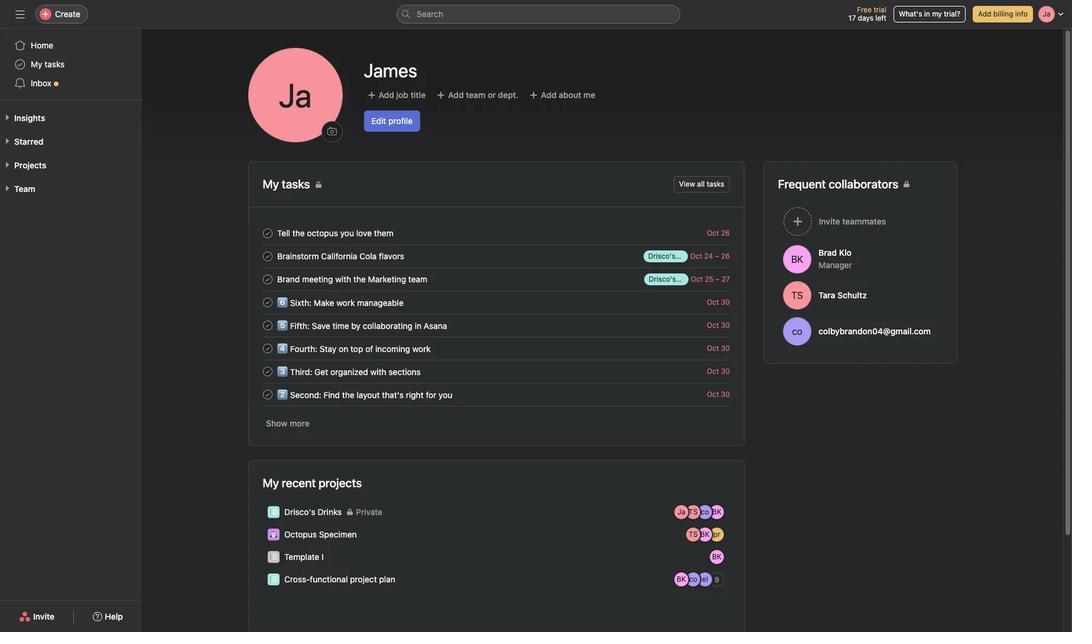Task type: locate. For each thing, give the bounding box(es) containing it.
1 list image from the top
[[270, 554, 277, 561]]

work right make
[[336, 298, 355, 308]]

0 horizontal spatial with
[[335, 274, 351, 284]]

add inside button
[[379, 90, 394, 100]]

brainstorm
[[277, 251, 319, 261]]

2 completed image from the top
[[261, 272, 275, 287]]

26 right 24
[[721, 252, 730, 261]]

add for add about me
[[541, 90, 557, 100]]

stay
[[320, 344, 336, 354]]

team
[[14, 184, 35, 194]]

octopus
[[284, 530, 317, 540]]

2 completed image from the top
[[261, 318, 275, 333]]

4 oct 30 button from the top
[[707, 367, 730, 376]]

oct 30 button for work
[[707, 344, 730, 353]]

work
[[336, 298, 355, 308], [412, 344, 431, 354]]

the for second:
[[342, 390, 354, 400]]

4️⃣
[[277, 344, 288, 354]]

bk down pr
[[712, 553, 722, 562]]

2 vertical spatial completed checkbox
[[261, 342, 275, 356]]

cola
[[359, 251, 377, 261]]

save
[[312, 321, 330, 331]]

completed checkbox for 4️⃣
[[261, 342, 275, 356]]

edit profile
[[372, 116, 413, 126]]

drisco's drinks left 24
[[648, 252, 699, 261]]

team right marketing
[[408, 274, 427, 284]]

1 horizontal spatial in
[[925, 9, 931, 18]]

drisco's left 25
[[649, 275, 676, 284]]

1 vertical spatial list image
[[270, 577, 277, 584]]

team left or
[[466, 90, 486, 100]]

2 completed checkbox from the top
[[261, 249, 275, 263]]

top
[[350, 344, 363, 354]]

drinks left 25
[[678, 275, 699, 284]]

specimen
[[319, 530, 357, 540]]

add for add team or dept.
[[448, 90, 464, 100]]

tasks down home
[[45, 59, 65, 69]]

1 vertical spatial completed image
[[261, 318, 275, 333]]

1 horizontal spatial you
[[439, 390, 452, 400]]

add left job
[[379, 90, 394, 100]]

add left the about
[[541, 90, 557, 100]]

tasks inside global element
[[45, 59, 65, 69]]

0 horizontal spatial co
[[689, 575, 698, 584]]

make
[[314, 298, 334, 308]]

30 for for
[[721, 390, 730, 399]]

list image left cross-
[[270, 577, 277, 584]]

2 oct 30 from the top
[[707, 321, 730, 330]]

flavors
[[379, 251, 404, 261]]

collaborating
[[363, 321, 413, 331]]

1 horizontal spatial with
[[370, 367, 386, 377]]

brad klo manager
[[819, 248, 852, 270]]

manageable
[[357, 298, 404, 308]]

drisco's drinks link left 24
[[644, 250, 699, 262]]

1 horizontal spatial team
[[466, 90, 486, 100]]

organized
[[330, 367, 368, 377]]

the right "tell"
[[292, 228, 305, 238]]

plan
[[379, 575, 395, 585]]

view all tasks button
[[674, 176, 730, 193]]

tasks right all
[[707, 180, 725, 189]]

completed checkbox left brainstorm at top
[[261, 249, 275, 263]]

0 vertical spatial 26
[[721, 229, 730, 238]]

2 vertical spatial completed image
[[261, 365, 275, 379]]

completed checkbox left "tell"
[[261, 226, 275, 240]]

– right 24
[[715, 252, 719, 261]]

1 vertical spatial ts
[[689, 508, 698, 517]]

add inside "button"
[[448, 90, 464, 100]]

5 30 from the top
[[721, 390, 730, 399]]

work down asana
[[412, 344, 431, 354]]

1 horizontal spatial work
[[412, 344, 431, 354]]

3 completed image from the top
[[261, 365, 275, 379]]

– left 27
[[716, 275, 720, 284]]

2 oct 30 button from the top
[[707, 321, 730, 330]]

1 vertical spatial ja
[[678, 508, 685, 517]]

left
[[876, 14, 887, 22]]

0 vertical spatial drisco's
[[648, 252, 676, 261]]

co
[[792, 326, 803, 337], [701, 508, 709, 517], [689, 575, 698, 584]]

tell
[[277, 228, 290, 238]]

completed checkbox left brand
[[261, 272, 275, 287]]

inbox
[[31, 78, 51, 88]]

what's in my trial?
[[900, 9, 961, 18]]

you right for
[[439, 390, 452, 400]]

2 completed checkbox from the top
[[261, 295, 275, 310]]

my up inbox
[[31, 59, 42, 69]]

by
[[351, 321, 361, 331]]

1 horizontal spatial tasks
[[707, 180, 725, 189]]

0 vertical spatial ja
[[279, 76, 312, 115]]

1 vertical spatial drisco's drinks link
[[644, 274, 699, 285]]

home link
[[7, 36, 135, 55]]

sections
[[389, 367, 421, 377]]

drisco's drinks link left 25
[[644, 274, 699, 285]]

4️⃣ fourth: stay on top of incoming work
[[277, 344, 431, 354]]

you left love
[[340, 228, 354, 238]]

trial?
[[945, 9, 961, 18]]

0 vertical spatial you
[[340, 228, 354, 238]]

0 vertical spatial team
[[466, 90, 486, 100]]

drisco's drinks link for brainstorm california cola flavors
[[644, 250, 699, 262]]

drisco's drinks up octopus specimen
[[284, 507, 342, 517]]

completed image
[[261, 226, 275, 240], [261, 272, 275, 287], [261, 295, 275, 310], [261, 342, 275, 356], [261, 388, 275, 402]]

3 oct 30 from the top
[[707, 344, 730, 353]]

completed checkbox for 6️⃣
[[261, 295, 275, 310]]

hide sidebar image
[[15, 9, 25, 19]]

my for my tasks
[[31, 59, 42, 69]]

1 vertical spatial completed checkbox
[[261, 295, 275, 310]]

0 vertical spatial tasks
[[45, 59, 65, 69]]

0 vertical spatial my
[[31, 59, 42, 69]]

–
[[715, 252, 719, 261], [716, 275, 720, 284]]

1 vertical spatial work
[[412, 344, 431, 354]]

drisco's drinks left 25
[[649, 275, 699, 284]]

completed image for 4️⃣
[[261, 342, 275, 356]]

in left asana
[[415, 321, 421, 331]]

completed checkbox left the 2️⃣
[[261, 388, 275, 402]]

bk
[[791, 254, 804, 265], [712, 508, 722, 517], [701, 530, 710, 539], [712, 553, 722, 562], [677, 575, 686, 584]]

bk left brad klo manager
[[791, 254, 804, 265]]

fourth:
[[290, 344, 317, 354]]

completed image for brainstorm
[[261, 249, 275, 263]]

0 horizontal spatial tasks
[[45, 59, 65, 69]]

the right the find
[[342, 390, 354, 400]]

30 for work
[[721, 344, 730, 353]]

1 vertical spatial drisco's
[[649, 275, 676, 284]]

completed checkbox for 3️⃣
[[261, 365, 275, 379]]

1 vertical spatial drisco's drinks
[[649, 275, 699, 284]]

project
[[350, 575, 377, 585]]

incoming
[[375, 344, 410, 354]]

drisco's for brainstorm california cola flavors
[[648, 252, 676, 261]]

asana
[[424, 321, 447, 331]]

3 completed image from the top
[[261, 295, 275, 310]]

2 vertical spatial drisco's drinks
[[284, 507, 342, 517]]

add for add billing info
[[979, 9, 992, 18]]

search
[[417, 9, 444, 19]]

5 oct 30 from the top
[[707, 390, 730, 399]]

completed image left 6️⃣ on the top left of page
[[261, 295, 275, 310]]

0 vertical spatial completed image
[[261, 249, 275, 263]]

sixth:
[[290, 298, 311, 308]]

list image
[[270, 554, 277, 561], [270, 577, 277, 584]]

list image for cross-functional project plan
[[270, 577, 277, 584]]

4 completed checkbox from the top
[[261, 365, 275, 379]]

completed checkbox left 3️⃣
[[261, 365, 275, 379]]

4 completed image from the top
[[261, 342, 275, 356]]

list image
[[270, 509, 277, 516]]

octopus specimen
[[284, 530, 357, 540]]

1 vertical spatial my
[[263, 477, 279, 490]]

0 vertical spatial drisco's drinks link
[[644, 250, 699, 262]]

3️⃣ third: get organized with sections
[[277, 367, 421, 377]]

in left the my
[[925, 9, 931, 18]]

profile
[[389, 116, 413, 126]]

1 completed image from the top
[[261, 226, 275, 240]]

0 horizontal spatial ja
[[279, 76, 312, 115]]

tasks
[[45, 59, 65, 69], [707, 180, 725, 189]]

1 vertical spatial you
[[439, 390, 452, 400]]

0 vertical spatial in
[[925, 9, 931, 18]]

5️⃣
[[277, 321, 288, 331]]

1 vertical spatial tasks
[[707, 180, 725, 189]]

1 horizontal spatial my
[[263, 477, 279, 490]]

2 horizontal spatial co
[[792, 326, 803, 337]]

completed image left 5️⃣
[[261, 318, 275, 333]]

add left billing
[[979, 9, 992, 18]]

drisco's up octopus at the left bottom
[[284, 507, 315, 517]]

1 vertical spatial the
[[353, 274, 366, 284]]

oct for 3️⃣ third: get organized with sections
[[707, 367, 719, 376]]

ja
[[279, 76, 312, 115], [678, 508, 685, 517]]

add left or
[[448, 90, 464, 100]]

drisco's drinks link
[[644, 250, 699, 262], [644, 274, 699, 285]]

i
[[321, 552, 324, 562]]

show
[[266, 419, 287, 429]]

with down of
[[370, 367, 386, 377]]

2 vertical spatial ts
[[689, 530, 698, 539]]

0 vertical spatial work
[[336, 298, 355, 308]]

3 completed checkbox from the top
[[261, 318, 275, 333]]

completed image left 4️⃣
[[261, 342, 275, 356]]

0 vertical spatial ts
[[792, 290, 803, 301]]

add team or dept.
[[448, 90, 519, 100]]

completed checkbox left 6️⃣ on the top left of page
[[261, 295, 275, 310]]

you
[[340, 228, 354, 238], [439, 390, 452, 400]]

oct for 5️⃣ fifth: save time by collaborating in asana
[[707, 321, 719, 330]]

– for brand meeting with the marketing team
[[716, 275, 720, 284]]

ja button
[[248, 48, 343, 143]]

1 vertical spatial co
[[701, 508, 709, 517]]

5 oct 30 button from the top
[[707, 390, 730, 399]]

1 vertical spatial team
[[408, 274, 427, 284]]

my tasks
[[31, 59, 65, 69]]

brad klo
[[819, 248, 852, 258]]

the for meeting
[[353, 274, 366, 284]]

1 oct 30 from the top
[[707, 298, 730, 307]]

1 vertical spatial –
[[716, 275, 720, 284]]

template
[[284, 552, 319, 562]]

completed image left "tell"
[[261, 226, 275, 240]]

1 vertical spatial with
[[370, 367, 386, 377]]

drisco's left 24
[[648, 252, 676, 261]]

0 vertical spatial completed checkbox
[[261, 272, 275, 287]]

3 oct 30 button from the top
[[707, 344, 730, 353]]

oct for tell the octopus you love them
[[707, 229, 719, 238]]

2 list image from the top
[[270, 577, 277, 584]]

1 completed checkbox from the top
[[261, 226, 275, 240]]

search button
[[397, 5, 681, 24]]

list image down rocket image
[[270, 554, 277, 561]]

1 completed image from the top
[[261, 249, 275, 263]]

my inside global element
[[31, 59, 42, 69]]

completed image
[[261, 249, 275, 263], [261, 318, 275, 333], [261, 365, 275, 379]]

completed checkbox for brainstorm
[[261, 249, 275, 263]]

drinks
[[678, 252, 699, 261], [678, 275, 699, 284], [318, 507, 342, 517]]

1 horizontal spatial co
[[701, 508, 709, 517]]

1 vertical spatial drinks
[[678, 275, 699, 284]]

5 completed checkbox from the top
[[261, 388, 275, 402]]

2 30 from the top
[[721, 321, 730, 330]]

1 horizontal spatial ja
[[678, 508, 685, 517]]

Completed checkbox
[[261, 272, 275, 287], [261, 295, 275, 310], [261, 342, 275, 356]]

4 30 from the top
[[721, 367, 730, 376]]

add job title button
[[364, 85, 429, 106]]

list image for template i
[[270, 554, 277, 561]]

search list box
[[397, 5, 681, 24]]

insights
[[14, 113, 45, 123]]

1 vertical spatial 26
[[721, 252, 730, 261]]

oct 30 for asana
[[707, 321, 730, 330]]

oct 30 button
[[707, 298, 730, 307], [707, 321, 730, 330], [707, 344, 730, 353], [707, 367, 730, 376], [707, 390, 730, 399]]

home
[[31, 40, 53, 50]]

0 vertical spatial drisco's drinks
[[648, 252, 699, 261]]

insights button
[[0, 112, 45, 124]]

2 vertical spatial the
[[342, 390, 354, 400]]

frequent collaborators
[[779, 177, 899, 191]]

add billing info button
[[973, 6, 1034, 22]]

2️⃣
[[277, 390, 288, 400]]

tasks inside button
[[707, 180, 725, 189]]

them
[[374, 228, 393, 238]]

0 vertical spatial drinks
[[678, 252, 699, 261]]

my tasks
[[263, 177, 310, 191]]

starred
[[14, 137, 43, 147]]

completed image left 3️⃣
[[261, 365, 275, 379]]

6️⃣
[[277, 298, 288, 308]]

drinks left 24
[[678, 252, 699, 261]]

with down "brainstorm california cola flavors"
[[335, 274, 351, 284]]

create button
[[35, 5, 88, 24]]

Completed checkbox
[[261, 226, 275, 240], [261, 249, 275, 263], [261, 318, 275, 333], [261, 365, 275, 379], [261, 388, 275, 402]]

drisco's for brand meeting with the marketing team
[[649, 275, 676, 284]]

pr
[[714, 530, 721, 539]]

bk left pr
[[701, 530, 710, 539]]

1 30 from the top
[[721, 298, 730, 307]]

0 horizontal spatial my
[[31, 59, 42, 69]]

0 horizontal spatial in
[[415, 321, 421, 331]]

completed checkbox for 5️⃣
[[261, 318, 275, 333]]

1 completed checkbox from the top
[[261, 272, 275, 287]]

0 vertical spatial list image
[[270, 554, 277, 561]]

26 up "oct 24 – 26"
[[721, 229, 730, 238]]

completed checkbox left 5️⃣
[[261, 318, 275, 333]]

the
[[292, 228, 305, 238], [353, 274, 366, 284], [342, 390, 354, 400]]

completed image left the 2️⃣
[[261, 388, 275, 402]]

completed image left brand
[[261, 272, 275, 287]]

0 vertical spatial co
[[792, 326, 803, 337]]

brainstorm california cola flavors
[[277, 251, 404, 261]]

completed checkbox left 4️⃣
[[261, 342, 275, 356]]

completed image left brainstorm at top
[[261, 249, 275, 263]]

california
[[321, 251, 357, 261]]

the down "cola"
[[353, 274, 366, 284]]

view all tasks
[[680, 180, 725, 189]]

5 completed image from the top
[[261, 388, 275, 402]]

oct 24 – 26
[[690, 252, 730, 261]]

what's
[[900, 9, 923, 18]]

bk left el
[[677, 575, 686, 584]]

0 vertical spatial –
[[715, 252, 719, 261]]

3 30 from the top
[[721, 344, 730, 353]]

0 horizontal spatial you
[[340, 228, 354, 238]]

second:
[[290, 390, 321, 400]]

my recent projects
[[263, 477, 362, 490]]

my up list image at the bottom left of the page
[[263, 477, 279, 490]]

drinks up specimen on the left of page
[[318, 507, 342, 517]]

3 completed checkbox from the top
[[261, 342, 275, 356]]

oct
[[707, 229, 719, 238], [690, 252, 702, 261], [691, 275, 703, 284], [707, 298, 719, 307], [707, 321, 719, 330], [707, 344, 719, 353], [707, 367, 719, 376], [707, 390, 719, 399]]

drisco's drinks
[[648, 252, 699, 261], [649, 275, 699, 284], [284, 507, 342, 517]]

colbybrandon04@gmail.com
[[819, 326, 931, 336]]



Task type: vqa. For each thing, say whether or not it's contained in the screenshot.
4th Mark complete checkbox from the top
no



Task type: describe. For each thing, give the bounding box(es) containing it.
2 vertical spatial co
[[689, 575, 698, 584]]

0 vertical spatial with
[[335, 274, 351, 284]]

find
[[323, 390, 340, 400]]

ja inside button
[[279, 76, 312, 115]]

add team or dept. button
[[434, 85, 522, 106]]

template i
[[284, 552, 324, 562]]

bk up pr
[[712, 508, 722, 517]]

0 vertical spatial the
[[292, 228, 305, 238]]

add billing info
[[979, 9, 1028, 18]]

oct 25 – 27
[[691, 275, 730, 284]]

2 vertical spatial drisco's
[[284, 507, 315, 517]]

1 26 from the top
[[721, 229, 730, 238]]

get
[[314, 367, 328, 377]]

my for my recent projects
[[263, 477, 279, 490]]

completed image for 5️⃣
[[261, 318, 275, 333]]

6️⃣ sixth: make work manageable
[[277, 298, 404, 308]]

create
[[55, 9, 80, 19]]

add for add job title
[[379, 90, 394, 100]]

info
[[1016, 9, 1028, 18]]

fifth:
[[290, 321, 310, 331]]

upload new photo image
[[327, 127, 337, 137]]

meeting
[[302, 274, 333, 284]]

2 26 from the top
[[721, 252, 730, 261]]

dept.
[[498, 90, 519, 100]]

completed checkbox for 2️⃣
[[261, 388, 275, 402]]

oct 30 button for for
[[707, 390, 730, 399]]

all
[[698, 180, 705, 189]]

drinks for brand meeting with the marketing team
[[678, 275, 699, 284]]

completed image for 3️⃣
[[261, 365, 275, 379]]

ts for pr
[[689, 530, 698, 539]]

completed image for 6️⃣
[[261, 295, 275, 310]]

completed image for brand
[[261, 272, 275, 287]]

free
[[858, 5, 872, 14]]

third:
[[290, 367, 312, 377]]

love
[[356, 228, 372, 238]]

me
[[584, 90, 596, 100]]

30 for asana
[[721, 321, 730, 330]]

0 horizontal spatial team
[[408, 274, 427, 284]]

brand meeting with the marketing team
[[277, 274, 427, 284]]

help button
[[85, 607, 131, 628]]

what's in my trial? button
[[894, 6, 966, 22]]

add about me
[[541, 90, 596, 100]]

title
[[411, 90, 426, 100]]

oct 30 for for
[[707, 390, 730, 399]]

right
[[406, 390, 424, 400]]

– for brainstorm california cola flavors
[[715, 252, 719, 261]]

cross-functional project plan
[[284, 575, 395, 585]]

drisco's drinks for brand meeting with the marketing team
[[649, 275, 699, 284]]

drinks for brainstorm california cola flavors
[[678, 252, 699, 261]]

team button
[[0, 183, 35, 195]]

global element
[[0, 29, 142, 100]]

brand
[[277, 274, 300, 284]]

add about me button
[[527, 85, 599, 106]]

invite teammates button
[[764, 202, 957, 241]]

24
[[704, 252, 713, 261]]

oct for 6️⃣ sixth: make work manageable
[[707, 298, 719, 307]]

days
[[858, 14, 874, 22]]

invite teammates
[[819, 216, 887, 227]]

cross-
[[284, 575, 310, 585]]

oct 30 for work
[[707, 344, 730, 353]]

1 vertical spatial in
[[415, 321, 421, 331]]

oct for 2️⃣ second: find the layout that's right for you
[[707, 390, 719, 399]]

0 horizontal spatial work
[[336, 298, 355, 308]]

completed image for 2️⃣
[[261, 388, 275, 402]]

team inside add team or dept. "button"
[[466, 90, 486, 100]]

trial
[[874, 5, 887, 14]]

2️⃣ second: find the layout that's right for you
[[277, 390, 452, 400]]

edit
[[372, 116, 386, 126]]

of
[[365, 344, 373, 354]]

my tasks link
[[7, 55, 135, 74]]

view
[[680, 180, 696, 189]]

drisco's drinks for brainstorm california cola flavors
[[648, 252, 699, 261]]

private
[[356, 507, 382, 517]]

oct for 4️⃣ fourth: stay on top of incoming work
[[707, 344, 719, 353]]

rocket image
[[270, 532, 277, 539]]

more
[[289, 419, 310, 429]]

inbox link
[[7, 74, 135, 93]]

5️⃣ fifth: save time by collaborating in asana
[[277, 321, 447, 331]]

27
[[722, 275, 730, 284]]

2 vertical spatial drinks
[[318, 507, 342, 517]]

drisco's drinks link for brand meeting with the marketing team
[[644, 274, 699, 285]]

oct 30 button for asana
[[707, 321, 730, 330]]

in inside button
[[925, 9, 931, 18]]

ts for bk
[[689, 508, 698, 517]]

projects button
[[0, 160, 46, 172]]

about
[[559, 90, 582, 100]]

completed checkbox for brand
[[261, 272, 275, 287]]

17
[[849, 14, 856, 22]]

25
[[705, 275, 714, 284]]

4 oct 30 from the top
[[707, 367, 730, 376]]

show more
[[266, 419, 310, 429]]

invite button
[[11, 607, 62, 628]]

completed checkbox for tell
[[261, 226, 275, 240]]

free trial 17 days left
[[849, 5, 887, 22]]

or
[[488, 90, 496, 100]]

completed image for tell
[[261, 226, 275, 240]]

1 oct 30 button from the top
[[707, 298, 730, 307]]

projects
[[14, 160, 46, 170]]

add job title
[[379, 90, 426, 100]]

9
[[715, 576, 719, 585]]

layout
[[357, 390, 380, 400]]

job
[[397, 90, 409, 100]]

that's
[[382, 390, 404, 400]]

oct 26
[[707, 229, 730, 238]]

time
[[332, 321, 349, 331]]



